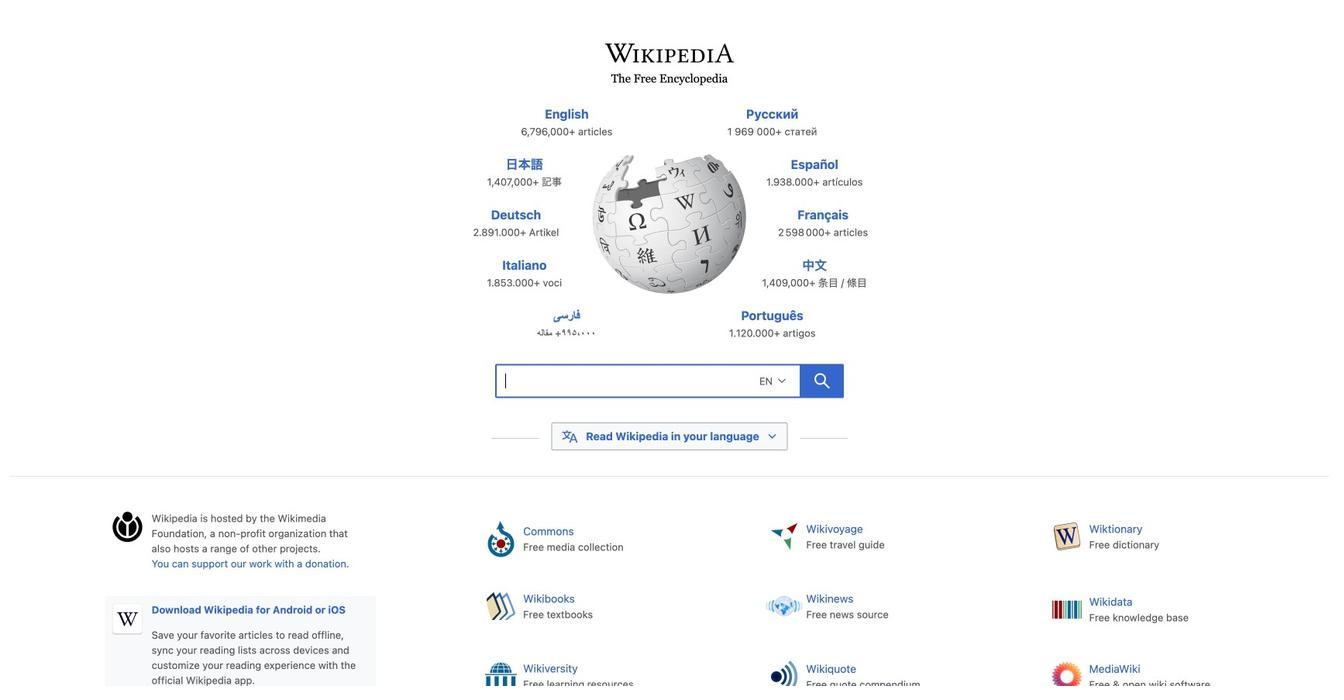 Task type: locate. For each thing, give the bounding box(es) containing it.
other projects element
[[472, 511, 1330, 686]]

None search field
[[461, 360, 879, 407], [495, 364, 801, 398], [461, 360, 879, 407], [495, 364, 801, 398]]



Task type: describe. For each thing, give the bounding box(es) containing it.
top languages element
[[456, 105, 884, 357]]



